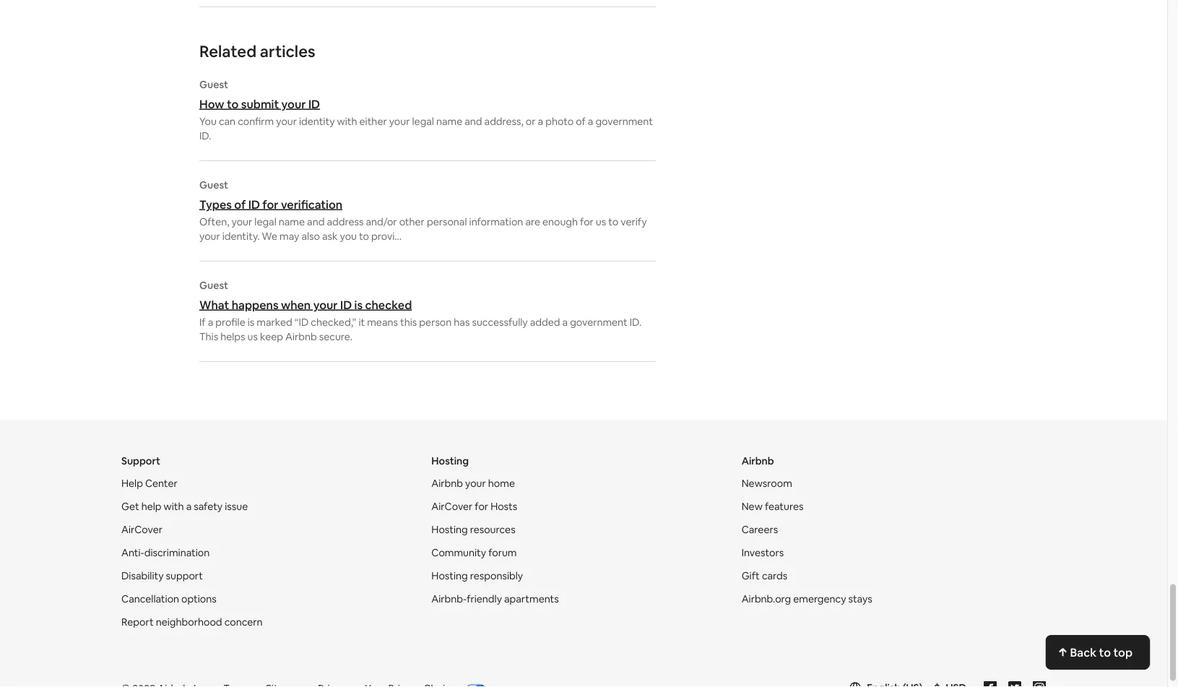 Task type: locate. For each thing, give the bounding box(es) containing it.
airbnb.org emergency stays link
[[742, 593, 873, 606]]

id inside guest how to submit your id you can confirm your identity with either your legal name and address, or a photo of a government id.
[[308, 97, 320, 112]]

types of id for verification link
[[199, 197, 656, 212]]

added
[[530, 316, 560, 329]]

navigate to instagram image
[[1033, 682, 1046, 687]]

1 vertical spatial us
[[248, 331, 258, 344]]

airbnb for airbnb your home
[[432, 477, 463, 490]]

government for how to submit your id
[[596, 115, 653, 128]]

0 horizontal spatial and
[[307, 216, 325, 229]]

hosting up airbnb your home
[[432, 455, 469, 468]]

0 vertical spatial of
[[576, 115, 586, 128]]

id. for checked
[[630, 316, 642, 329]]

1 horizontal spatial legal
[[412, 115, 434, 128]]

0 horizontal spatial id
[[248, 197, 260, 212]]

2 vertical spatial airbnb
[[432, 477, 463, 490]]

has
[[454, 316, 470, 329]]

a left safety
[[186, 500, 192, 513]]

to
[[227, 97, 239, 112], [609, 216, 619, 229], [359, 230, 369, 243], [1100, 645, 1111, 660]]

government inside guest what happens when your id is checked if a profile is marked "id checked," it means this person has successfully added a government id. this helps us keep airbnb secure.
[[570, 316, 628, 329]]

what
[[199, 298, 229, 313]]

your up checked,"
[[313, 298, 338, 313]]

get
[[121, 500, 139, 513]]

0 horizontal spatial for
[[263, 197, 279, 212]]

1 vertical spatial hosting
[[432, 524, 468, 537]]

related
[[199, 41, 257, 62]]

center
[[145, 477, 178, 490]]

2 horizontal spatial for
[[580, 216, 594, 229]]

0 vertical spatial and
[[465, 115, 482, 128]]

0 horizontal spatial name
[[279, 216, 305, 229]]

emergency
[[794, 593, 847, 606]]

id. inside guest what happens when your id is checked if a profile is marked "id checked," it means this person has successfully added a government id. this helps us keep airbnb secure.
[[630, 316, 642, 329]]

help
[[121, 477, 143, 490]]

1 vertical spatial airbnb
[[742, 455, 774, 468]]

1 vertical spatial for
[[580, 216, 594, 229]]

1 horizontal spatial id
[[308, 97, 320, 112]]

hosting resources link
[[432, 524, 516, 537]]

name down how to submit your id link
[[436, 115, 463, 128]]

submit
[[241, 97, 279, 112]]

2 horizontal spatial airbnb
[[742, 455, 774, 468]]

verify
[[621, 216, 647, 229]]

1 horizontal spatial and
[[465, 115, 482, 128]]

2 hosting from the top
[[432, 524, 468, 537]]

a right photo
[[588, 115, 594, 128]]

0 horizontal spatial aircover
[[121, 524, 163, 537]]

1 horizontal spatial us
[[596, 216, 606, 229]]

community
[[432, 547, 486, 560]]

airbnb.org
[[742, 593, 791, 606]]

id inside guest what happens when your id is checked if a profile is marked "id checked," it means this person has successfully added a government id. this helps us keep airbnb secure.
[[340, 298, 352, 313]]

government for what happens when your id is checked
[[570, 316, 628, 329]]

verification
[[281, 197, 343, 212]]

airbnb-friendly apartments
[[432, 593, 559, 606]]

hosting up the 'community' at the left bottom of page
[[432, 524, 468, 537]]

us inside guest what happens when your id is checked if a profile is marked "id checked," it means this person has successfully added a government id. this helps us keep airbnb secure.
[[248, 331, 258, 344]]

confirm
[[238, 115, 274, 128]]

0 vertical spatial name
[[436, 115, 463, 128]]

1 horizontal spatial name
[[436, 115, 463, 128]]

2 vertical spatial guest
[[199, 279, 228, 292]]

3 hosting from the top
[[432, 570, 468, 583]]

guest up how
[[199, 78, 228, 91]]

us inside guest types of id for verification often, your legal name and address and/or other personal information are enough for us to verify your identity. we may also ask you to provi…
[[596, 216, 606, 229]]

to up can
[[227, 97, 239, 112]]

1 vertical spatial of
[[234, 197, 246, 212]]

id up identity
[[308, 97, 320, 112]]

resources
[[470, 524, 516, 537]]

legal inside guest how to submit your id you can confirm your identity with either your legal name and address, or a photo of a government id.
[[412, 115, 434, 128]]

1 horizontal spatial of
[[576, 115, 586, 128]]

1 vertical spatial aircover
[[121, 524, 163, 537]]

what happens when your id is checked link
[[199, 298, 656, 313]]

guest inside guest types of id for verification often, your legal name and address and/or other personal information are enough for us to verify your identity. we may also ask you to provi…
[[199, 179, 228, 192]]

1 horizontal spatial aircover
[[432, 500, 473, 513]]

name
[[436, 115, 463, 128], [279, 216, 305, 229]]

us left keep
[[248, 331, 258, 344]]

1 horizontal spatial id.
[[630, 316, 642, 329]]

anti-discrimination
[[121, 547, 210, 560]]

cancellation options
[[121, 593, 217, 606]]

to right you
[[359, 230, 369, 243]]

airbnb inside guest what happens when your id is checked if a profile is marked "id checked," it means this person has successfully added a government id. this helps us keep airbnb secure.
[[285, 331, 317, 344]]

how to submit your id element
[[199, 78, 656, 143]]

help
[[141, 500, 162, 513]]

cancellation options link
[[121, 593, 217, 606]]

name inside guest how to submit your id you can confirm your identity with either your legal name and address, or a photo of a government id.
[[436, 115, 463, 128]]

happens
[[232, 298, 279, 313]]

1 vertical spatial is
[[248, 316, 255, 329]]

hosting for hosting resources
[[432, 524, 468, 537]]

careers link
[[742, 524, 778, 537]]

for up we
[[263, 197, 279, 212]]

0 vertical spatial us
[[596, 216, 606, 229]]

hosting
[[432, 455, 469, 468], [432, 524, 468, 537], [432, 570, 468, 583]]

1 horizontal spatial with
[[337, 115, 357, 128]]

hosting responsibly
[[432, 570, 523, 583]]

to left top
[[1100, 645, 1111, 660]]

your left identity
[[276, 115, 297, 128]]

0 vertical spatial guest
[[199, 78, 228, 91]]

a right if
[[208, 316, 213, 329]]

it
[[359, 316, 365, 329]]

0 horizontal spatial legal
[[255, 216, 277, 229]]

1 hosting from the top
[[432, 455, 469, 468]]

0 horizontal spatial id.
[[199, 130, 211, 143]]

aircover link
[[121, 524, 163, 537]]

airbnb-friendly apartments link
[[432, 593, 559, 606]]

your up aircover for hosts link
[[465, 477, 486, 490]]

id up checked,"
[[340, 298, 352, 313]]

help center
[[121, 477, 178, 490]]

of right "types"
[[234, 197, 246, 212]]

to inside guest how to submit your id you can confirm your identity with either your legal name and address, or a photo of a government id.
[[227, 97, 239, 112]]

us left verify
[[596, 216, 606, 229]]

of inside guest types of id for verification often, your legal name and address and/or other personal information are enough for us to verify your identity. we may also ask you to provi…
[[234, 197, 246, 212]]

hosting for hosting
[[432, 455, 469, 468]]

1 vertical spatial government
[[570, 316, 628, 329]]

1 vertical spatial id.
[[630, 316, 642, 329]]

with left either
[[337, 115, 357, 128]]

id up the identity.
[[248, 197, 260, 212]]

name up may
[[279, 216, 305, 229]]

guest up "types"
[[199, 179, 228, 192]]

0 vertical spatial government
[[596, 115, 653, 128]]

2 horizontal spatial id
[[340, 298, 352, 313]]

id. inside guest how to submit your id you can confirm your identity with either your legal name and address, or a photo of a government id.
[[199, 130, 211, 143]]

neighborhood
[[156, 616, 222, 629]]

disability support link
[[121, 570, 203, 583]]

3 guest from the top
[[199, 279, 228, 292]]

id
[[308, 97, 320, 112], [248, 197, 260, 212], [340, 298, 352, 313]]

government right added
[[570, 316, 628, 329]]

get help with a safety issue
[[121, 500, 248, 513]]

checked
[[365, 298, 412, 313]]

1 guest from the top
[[199, 78, 228, 91]]

government inside guest how to submit your id you can confirm your identity with either your legal name and address, or a photo of a government id.
[[596, 115, 653, 128]]

2 vertical spatial for
[[475, 500, 489, 513]]

1 horizontal spatial airbnb
[[432, 477, 463, 490]]

airbnb up aircover for hosts link
[[432, 477, 463, 490]]

and up also
[[307, 216, 325, 229]]

guest
[[199, 78, 228, 91], [199, 179, 228, 192], [199, 279, 228, 292]]

guest for types
[[199, 179, 228, 192]]

are
[[526, 216, 541, 229]]

0 vertical spatial id
[[308, 97, 320, 112]]

to left verify
[[609, 216, 619, 229]]

1 vertical spatial id
[[248, 197, 260, 212]]

government right photo
[[596, 115, 653, 128]]

airbnb up newsroom link
[[742, 455, 774, 468]]

0 vertical spatial with
[[337, 115, 357, 128]]

2 vertical spatial hosting
[[432, 570, 468, 583]]

hosting up airbnb-
[[432, 570, 468, 583]]

hosting for hosting responsibly
[[432, 570, 468, 583]]

often,
[[199, 216, 229, 229]]

0 vertical spatial airbnb
[[285, 331, 317, 344]]

options
[[181, 593, 217, 606]]

and/or
[[366, 216, 397, 229]]

new
[[742, 500, 763, 513]]

either
[[360, 115, 387, 128]]

aircover down airbnb your home
[[432, 500, 473, 513]]

guest up what
[[199, 279, 228, 292]]

can
[[219, 115, 236, 128]]

successfully
[[472, 316, 528, 329]]

0 horizontal spatial us
[[248, 331, 258, 344]]

help center link
[[121, 477, 178, 490]]

concern
[[224, 616, 263, 629]]

airbnb down "id
[[285, 331, 317, 344]]

is up the it
[[355, 298, 363, 313]]

and left "address,"
[[465, 115, 482, 128]]

for right enough
[[580, 216, 594, 229]]

airbnb-
[[432, 593, 467, 606]]

enough
[[543, 216, 578, 229]]

is down happens
[[248, 316, 255, 329]]

hosting responsibly link
[[432, 570, 523, 583]]

a right added
[[563, 316, 568, 329]]

of right photo
[[576, 115, 586, 128]]

0 vertical spatial aircover
[[432, 500, 473, 513]]

2 guest from the top
[[199, 179, 228, 192]]

for left "hosts"
[[475, 500, 489, 513]]

your up the identity.
[[232, 216, 252, 229]]

id.
[[199, 130, 211, 143], [630, 316, 642, 329]]

2 vertical spatial id
[[340, 298, 352, 313]]

0 horizontal spatial with
[[164, 500, 184, 513]]

for
[[263, 197, 279, 212], [580, 216, 594, 229], [475, 500, 489, 513]]

0 vertical spatial is
[[355, 298, 363, 313]]

0 horizontal spatial of
[[234, 197, 246, 212]]

newsroom
[[742, 477, 793, 490]]

back
[[1071, 645, 1097, 660]]

"id
[[295, 316, 309, 329]]

disability support
[[121, 570, 203, 583]]

0 vertical spatial hosting
[[432, 455, 469, 468]]

1 vertical spatial and
[[307, 216, 325, 229]]

anti-discrimination link
[[121, 547, 210, 560]]

aircover
[[432, 500, 473, 513], [121, 524, 163, 537]]

and inside guest how to submit your id you can confirm your identity with either your legal name and address, or a photo of a government id.
[[465, 115, 482, 128]]

1 vertical spatial legal
[[255, 216, 277, 229]]

legal inside guest types of id for verification often, your legal name and address and/or other personal information are enough for us to verify your identity. we may also ask you to provi…
[[255, 216, 277, 229]]

photo
[[546, 115, 574, 128]]

with right help on the bottom of page
[[164, 500, 184, 513]]

legal
[[412, 115, 434, 128], [255, 216, 277, 229]]

investors link
[[742, 547, 784, 560]]

legal up we
[[255, 216, 277, 229]]

1 vertical spatial name
[[279, 216, 305, 229]]

aircover for "aircover" 'link'
[[121, 524, 163, 537]]

may
[[280, 230, 299, 243]]

1 vertical spatial with
[[164, 500, 184, 513]]

navigate to twitter image
[[1009, 682, 1022, 687]]

guest inside guest what happens when your id is checked if a profile is marked "id checked," it means this person has successfully added a government id. this helps us keep airbnb secure.
[[199, 279, 228, 292]]

with inside guest how to submit your id you can confirm your identity with either your legal name and address, or a photo of a government id.
[[337, 115, 357, 128]]

0 horizontal spatial airbnb
[[285, 331, 317, 344]]

guest inside guest how to submit your id you can confirm your identity with either your legal name and address, or a photo of a government id.
[[199, 78, 228, 91]]

0 vertical spatial id.
[[199, 130, 211, 143]]

legal down how to submit your id link
[[412, 115, 434, 128]]

guest for what
[[199, 279, 228, 292]]

aircover up anti-
[[121, 524, 163, 537]]

your right either
[[389, 115, 410, 128]]

1 vertical spatial guest
[[199, 179, 228, 192]]

0 vertical spatial legal
[[412, 115, 434, 128]]



Task type: vqa. For each thing, say whether or not it's contained in the screenshot.
dates
no



Task type: describe. For each thing, give the bounding box(es) containing it.
we
[[262, 230, 278, 243]]

identity
[[299, 115, 335, 128]]

newsroom link
[[742, 477, 793, 490]]

guest how to submit your id you can confirm your identity with either your legal name and address, or a photo of a government id.
[[199, 78, 653, 143]]

person
[[419, 316, 452, 329]]

disability
[[121, 570, 164, 583]]

what happens when your id is checked element
[[199, 279, 656, 344]]

aircover for hosts link
[[432, 500, 518, 513]]

id for submit
[[308, 97, 320, 112]]

new features
[[742, 500, 804, 513]]

keep
[[260, 331, 283, 344]]

id inside guest types of id for verification often, your legal name and address and/or other personal information are enough for us to verify your identity. we may also ask you to provi…
[[248, 197, 260, 212]]

report neighborhood concern link
[[121, 616, 263, 629]]

your down often,
[[199, 230, 220, 243]]

gift
[[742, 570, 760, 583]]

airbnb for airbnb
[[742, 455, 774, 468]]

your inside guest what happens when your id is checked if a profile is marked "id checked," it means this person has successfully added a government id. this helps us keep airbnb secure.
[[313, 298, 338, 313]]

safety
[[194, 500, 223, 513]]

how
[[199, 97, 224, 112]]

to inside button
[[1100, 645, 1111, 660]]

features
[[765, 500, 804, 513]]

gift cards
[[742, 570, 788, 583]]

other
[[399, 216, 425, 229]]

support
[[121, 455, 160, 468]]

0 vertical spatial for
[[263, 197, 279, 212]]

name inside guest types of id for verification often, your legal name and address and/or other personal information are enough for us to verify your identity. we may also ask you to provi…
[[279, 216, 305, 229]]

or
[[526, 115, 536, 128]]

community forum link
[[432, 547, 517, 560]]

home
[[488, 477, 515, 490]]

guest what happens when your id is checked if a profile is marked "id checked," it means this person has successfully added a government id. this helps us keep airbnb secure.
[[199, 279, 642, 344]]

stays
[[849, 593, 873, 606]]

forum
[[489, 547, 517, 560]]

issue
[[225, 500, 248, 513]]

marked
[[257, 316, 292, 329]]

apartments
[[504, 593, 559, 606]]

1 horizontal spatial for
[[475, 500, 489, 513]]

address
[[327, 216, 364, 229]]

get help with a safety issue link
[[121, 500, 248, 513]]

you
[[340, 230, 357, 243]]

and inside guest types of id for verification often, your legal name and address and/or other personal information are enough for us to verify your identity. we may also ask you to provi…
[[307, 216, 325, 229]]

guest for how
[[199, 78, 228, 91]]

cancellation
[[121, 593, 179, 606]]

types
[[199, 197, 232, 212]]

aircover for aircover for hosts
[[432, 500, 473, 513]]

information
[[469, 216, 523, 229]]

top
[[1114, 645, 1133, 660]]

also
[[302, 230, 320, 243]]

1 horizontal spatial is
[[355, 298, 363, 313]]

airbnb your home
[[432, 477, 515, 490]]

how to submit your id link
[[199, 97, 656, 112]]

navigate to facebook image
[[984, 682, 997, 687]]

cards
[[762, 570, 788, 583]]

this
[[199, 331, 218, 344]]

provi…
[[371, 230, 402, 243]]

personal
[[427, 216, 467, 229]]

new features link
[[742, 500, 804, 513]]

this
[[400, 316, 417, 329]]

id. for can
[[199, 130, 211, 143]]

means
[[367, 316, 398, 329]]

discrimination
[[144, 547, 210, 560]]

back to top button
[[1046, 635, 1150, 670]]

guest types of id for verification often, your legal name and address and/or other personal information are enough for us to verify your identity. we may also ask you to provi…
[[199, 179, 647, 243]]

secure.
[[319, 331, 353, 344]]

when
[[281, 298, 311, 313]]

address,
[[485, 115, 524, 128]]

responsibly
[[470, 570, 523, 583]]

report
[[121, 616, 154, 629]]

types of id for verification element
[[199, 179, 656, 244]]

hosts
[[491, 500, 518, 513]]

id for when
[[340, 298, 352, 313]]

hosting resources
[[432, 524, 516, 537]]

gift cards link
[[742, 570, 788, 583]]

report neighborhood concern
[[121, 616, 263, 629]]

of inside guest how to submit your id you can confirm your identity with either your legal name and address, or a photo of a government id.
[[576, 115, 586, 128]]

0 horizontal spatial is
[[248, 316, 255, 329]]

identity.
[[222, 230, 260, 243]]

community forum
[[432, 547, 517, 560]]

helps
[[221, 331, 245, 344]]

your up identity
[[282, 97, 306, 112]]

a right or
[[538, 115, 544, 128]]

back to top
[[1071, 645, 1133, 660]]

checked,"
[[311, 316, 357, 329]]

related articles
[[199, 41, 315, 62]]

anti-
[[121, 547, 144, 560]]



